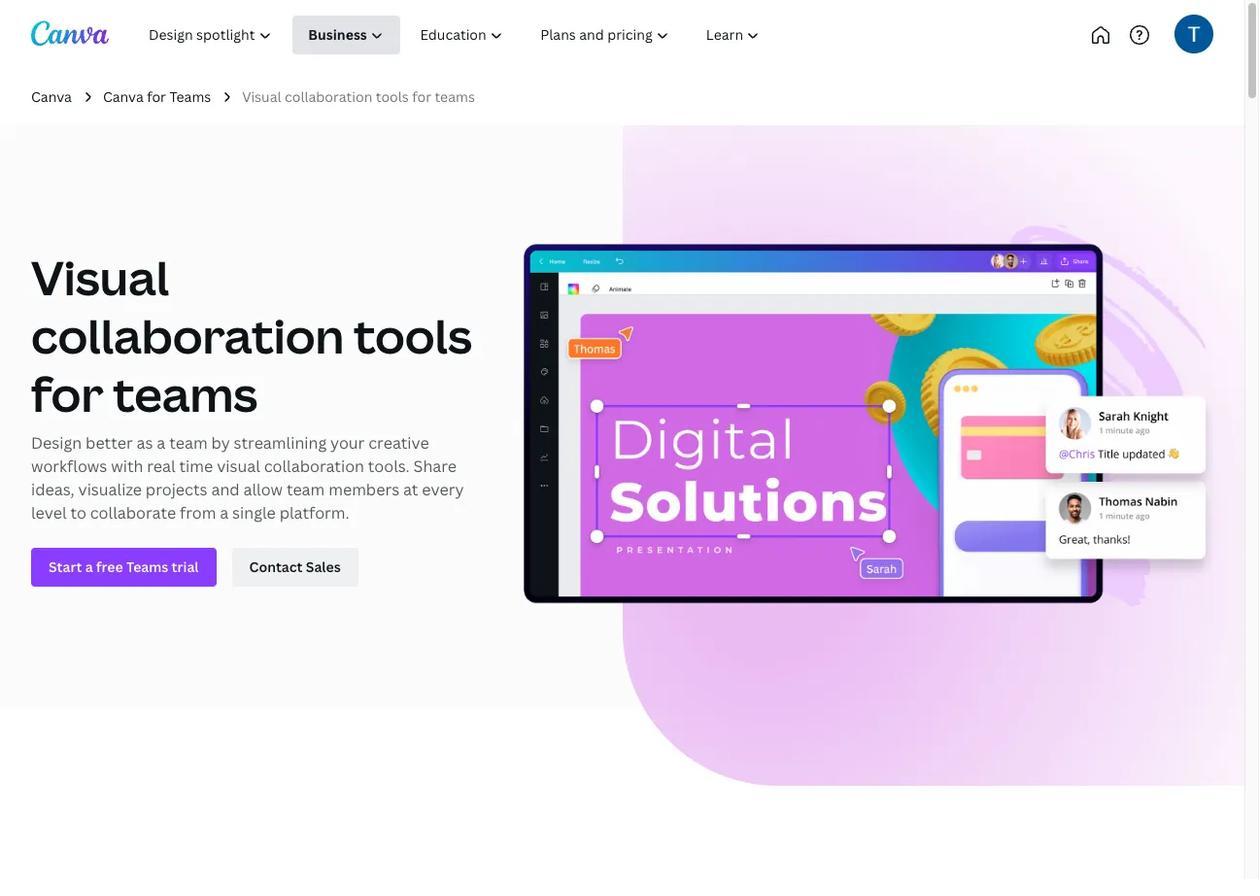 Task type: vqa. For each thing, say whether or not it's contained in the screenshot.
share
yes



Task type: locate. For each thing, give the bounding box(es) containing it.
visual inside visual collaboration tools for teams design better as a team by streamlining your creative workflows with real time visual collaboration tools. share ideas, visualize projects and allow team members at every level to collaborate from a single platform.
[[31, 246, 169, 309]]

canva for canva
[[31, 87, 72, 106]]

single
[[232, 503, 276, 524]]

canva
[[31, 87, 72, 106], [103, 87, 144, 106]]

2 horizontal spatial for
[[412, 87, 432, 106]]

1 horizontal spatial for
[[147, 87, 166, 106]]

0 horizontal spatial for
[[31, 363, 103, 426]]

1 vertical spatial tools
[[354, 305, 472, 368]]

for left teams
[[147, 87, 166, 106]]

0 vertical spatial tools
[[376, 87, 409, 106]]

team up time on the left bottom of page
[[169, 433, 208, 454]]

for up design
[[31, 363, 103, 426]]

visual for visual collaboration tools for teams
[[242, 87, 281, 106]]

0 vertical spatial team
[[169, 433, 208, 454]]

tools
[[376, 87, 409, 106], [354, 305, 472, 368]]

teams down the top level navigation element
[[435, 87, 475, 106]]

visual for visual collaboration tools for teams design better as a team by streamlining your creative workflows with real time visual collaboration tools. share ideas, visualize projects and allow team members at every level to collaborate from a single platform.
[[31, 246, 169, 309]]

foreground image - improve collaboration image
[[524, 225, 1214, 612]]

members
[[329, 480, 400, 501]]

teams for visual collaboration tools for teams design better as a team by streamlining your creative workflows with real time visual collaboration tools. share ideas, visualize projects and allow team members at every level to collaborate from a single platform.
[[113, 363, 258, 426]]

a
[[157, 433, 166, 454], [220, 503, 229, 524]]

a down and
[[220, 503, 229, 524]]

visual
[[217, 456, 260, 478]]

0 horizontal spatial canva
[[31, 87, 72, 106]]

1 horizontal spatial teams
[[435, 87, 475, 106]]

0 vertical spatial teams
[[435, 87, 475, 106]]

teams
[[435, 87, 475, 106], [113, 363, 258, 426]]

1 vertical spatial teams
[[113, 363, 258, 426]]

for
[[147, 87, 166, 106], [412, 87, 432, 106], [31, 363, 103, 426]]

team up platform. at the bottom left
[[287, 480, 325, 501]]

collaboration for visual collaboration tools for teams
[[285, 87, 373, 106]]

better
[[86, 433, 133, 454]]

0 horizontal spatial visual
[[31, 246, 169, 309]]

1 vertical spatial team
[[287, 480, 325, 501]]

frame 10288828 image
[[623, 126, 1245, 787]]

design
[[31, 433, 82, 454]]

0 vertical spatial a
[[157, 433, 166, 454]]

1 horizontal spatial canva
[[103, 87, 144, 106]]

teams up by in the left of the page
[[113, 363, 258, 426]]

allow
[[243, 480, 283, 501]]

for down the top level navigation element
[[412, 87, 432, 106]]

a right 'as'
[[157, 433, 166, 454]]

team
[[169, 433, 208, 454], [287, 480, 325, 501]]

2 canva from the left
[[103, 87, 144, 106]]

canva link
[[31, 87, 72, 108]]

0 vertical spatial collaboration
[[285, 87, 373, 106]]

your
[[330, 433, 365, 454]]

for inside visual collaboration tools for teams design better as a team by streamlining your creative workflows with real time visual collaboration tools. share ideas, visualize projects and allow team members at every level to collaborate from a single platform.
[[31, 363, 103, 426]]

visual
[[242, 87, 281, 106], [31, 246, 169, 309]]

ideas,
[[31, 480, 75, 501]]

0 horizontal spatial teams
[[113, 363, 258, 426]]

projects
[[146, 480, 208, 501]]

teams inside visual collaboration tools for teams design better as a team by streamlining your creative workflows with real time visual collaboration tools. share ideas, visualize projects and allow team members at every level to collaborate from a single platform.
[[113, 363, 258, 426]]

1 horizontal spatial team
[[287, 480, 325, 501]]

workflows
[[31, 456, 107, 478]]

0 horizontal spatial a
[[157, 433, 166, 454]]

with
[[111, 456, 143, 478]]

0 vertical spatial visual
[[242, 87, 281, 106]]

1 horizontal spatial visual
[[242, 87, 281, 106]]

1 vertical spatial visual
[[31, 246, 169, 309]]

teams for visual collaboration tools for teams
[[435, 87, 475, 106]]

1 canva from the left
[[31, 87, 72, 106]]

0 horizontal spatial team
[[169, 433, 208, 454]]

teams
[[170, 87, 211, 106]]

collaborate
[[90, 503, 176, 524]]

tools inside visual collaboration tools for teams design better as a team by streamlining your creative workflows with real time visual collaboration tools. share ideas, visualize projects and allow team members at every level to collaborate from a single platform.
[[354, 305, 472, 368]]

as
[[137, 433, 153, 454]]

share
[[414, 456, 457, 478]]

top level navigation element
[[132, 16, 843, 54]]

1 vertical spatial collaboration
[[31, 305, 344, 368]]

1 horizontal spatial a
[[220, 503, 229, 524]]

collaboration
[[285, 87, 373, 106], [31, 305, 344, 368], [264, 456, 364, 478]]



Task type: describe. For each thing, give the bounding box(es) containing it.
and
[[211, 480, 240, 501]]

every
[[422, 480, 464, 501]]

visualize
[[78, 480, 142, 501]]

platform.
[[280, 503, 350, 524]]

real
[[147, 456, 176, 478]]

level
[[31, 503, 67, 524]]

2 vertical spatial collaboration
[[264, 456, 364, 478]]

time
[[179, 456, 213, 478]]

1 vertical spatial a
[[220, 503, 229, 524]]

creative
[[369, 433, 429, 454]]

by
[[211, 433, 230, 454]]

canva for canva for teams
[[103, 87, 144, 106]]

tools.
[[368, 456, 410, 478]]

visual collaboration tools for teams design better as a team by streamlining your creative workflows with real time visual collaboration tools. share ideas, visualize projects and allow team members at every level to collaborate from a single platform.
[[31, 246, 472, 524]]

for for visual collaboration tools for teams
[[412, 87, 432, 106]]

canva for teams link
[[103, 87, 211, 108]]

to
[[70, 503, 86, 524]]

for for visual collaboration tools for teams design better as a team by streamlining your creative workflows with real time visual collaboration tools. share ideas, visualize projects and allow team members at every level to collaborate from a single platform.
[[31, 363, 103, 426]]

tools for visual collaboration tools for teams
[[376, 87, 409, 106]]

streamlining
[[234, 433, 327, 454]]

canva for teams
[[103, 87, 211, 106]]

tools for visual collaboration tools for teams design better as a team by streamlining your creative workflows with real time visual collaboration tools. share ideas, visualize projects and allow team members at every level to collaborate from a single platform.
[[354, 305, 472, 368]]

visual collaboration tools for teams
[[242, 87, 475, 106]]

at
[[403, 480, 418, 501]]

collaboration for visual collaboration tools for teams design better as a team by streamlining your creative workflows with real time visual collaboration tools. share ideas, visualize projects and allow team members at every level to collaborate from a single platform.
[[31, 305, 344, 368]]

from
[[180, 503, 216, 524]]



